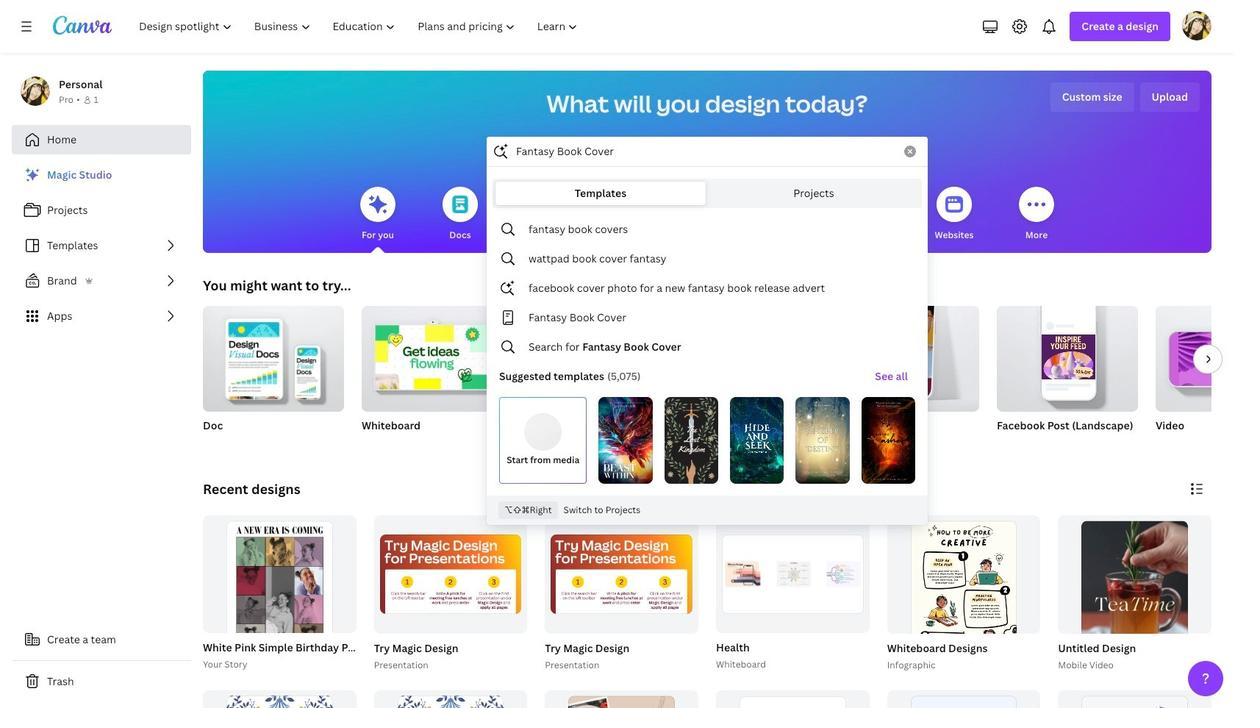 Task type: locate. For each thing, give the bounding box(es) containing it.
edit a copy of the colorful ilustrative fantasy novel book cover template image
[[599, 397, 653, 484]]

top level navigation element
[[129, 12, 591, 41]]

edit a copy of the fantasy fiction flames ashes book cover template image
[[862, 397, 916, 484]]

edit a copy of the blue and green surreal fiction book cover template image
[[730, 397, 784, 484]]

group
[[839, 297, 980, 452], [839, 297, 980, 412], [203, 300, 344, 452], [203, 300, 344, 412], [362, 300, 503, 452], [362, 300, 503, 412], [997, 300, 1139, 452], [997, 300, 1139, 412], [521, 306, 662, 452], [680, 306, 821, 452], [1156, 306, 1236, 452], [1156, 306, 1236, 412], [200, 516, 502, 708], [203, 516, 356, 708], [371, 516, 528, 673], [374, 516, 528, 634], [542, 516, 699, 673], [545, 516, 699, 634], [713, 516, 870, 673], [885, 516, 1041, 708], [888, 516, 1041, 708], [1056, 516, 1212, 708], [1059, 516, 1212, 708], [203, 690, 356, 708], [374, 690, 528, 708], [545, 690, 699, 708], [716, 690, 870, 708], [888, 690, 1041, 708], [1059, 690, 1212, 708]]

stephanie aranda image
[[1183, 11, 1212, 40]]

list box
[[488, 215, 928, 490]]

None search field
[[487, 137, 928, 525]]

uploaded media image
[[525, 414, 562, 451]]

list
[[12, 160, 191, 331]]

edit a copy of the green and beige dark whimsical young adult fantasy romance book cover template image
[[665, 397, 719, 484]]



Task type: describe. For each thing, give the bounding box(es) containing it.
edit a copy of the white woman fantasy wattpad book cover template image
[[796, 397, 850, 484]]

Search search field
[[516, 138, 896, 166]]



Task type: vqa. For each thing, say whether or not it's contained in the screenshot.
middle Proposal By Inkofert link
no



